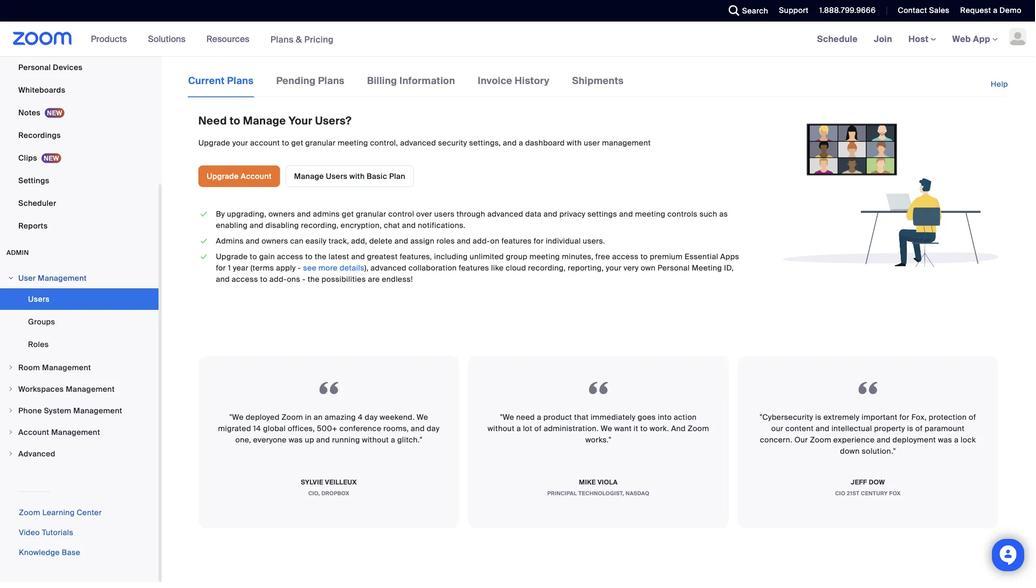 Task type: locate. For each thing, give the bounding box(es) containing it.
right image
[[8, 408, 14, 414], [8, 429, 14, 436]]

of up lock
[[969, 412, 976, 422]]

management down phone system management menu item
[[51, 427, 100, 437]]

zoom inside ""we deployed zoom in an amazing 4 day weekend. we migrated 14 global offices, 500+ conference rooms, and day one, everyone was up and running without a glitch.""
[[282, 412, 303, 422]]

0 vertical spatial with
[[567, 138, 582, 148]]

0 horizontal spatial with
[[350, 171, 365, 181]]

goes
[[638, 412, 656, 422]]

our
[[772, 424, 784, 434]]

2 "we from the left
[[500, 412, 514, 422]]

was inside ""we deployed zoom in an amazing 4 day weekend. we migrated 14 global offices, 500+ conference rooms, and day one, everyone was up and running without a glitch.""
[[289, 435, 303, 445]]

user
[[18, 273, 36, 283]]

account
[[241, 171, 272, 181], [18, 427, 49, 437]]

management for account management
[[51, 427, 100, 437]]

right image for user
[[8, 275, 14, 281]]

admins
[[313, 209, 340, 219]]

4 right image from the top
[[8, 451, 14, 457]]

1 horizontal spatial recording,
[[528, 263, 566, 273]]

meeting inside "upgrade to gain access to the latest and greatest features, including unlimited group meeting minutes, free access to premium essential apps for 1 year (terms apply -"
[[530, 252, 560, 262]]

phone system management menu item
[[0, 401, 159, 421]]

0 horizontal spatial "we
[[230, 412, 244, 422]]

1 vertical spatial advanced
[[487, 209, 523, 219]]

0 vertical spatial recording,
[[301, 221, 339, 230]]

plans left '&' on the top left of the page
[[271, 34, 294, 45]]

recording,
[[301, 221, 339, 230], [528, 263, 566, 273]]

1 vertical spatial users
[[28, 294, 50, 304]]

data
[[525, 209, 542, 219]]

management for user management
[[38, 273, 87, 283]]

1 horizontal spatial we
[[601, 424, 612, 434]]

"cybersecurity
[[760, 412, 813, 422]]

right image inside advanced menu item
[[8, 451, 14, 457]]

to right 'it'
[[641, 424, 648, 434]]

checked image down checked icon
[[198, 251, 209, 263]]

our
[[795, 435, 808, 445]]

1 right image from the top
[[8, 408, 14, 414]]

- right ons
[[302, 274, 306, 284]]

was inside "cybersecurity is extremely important for fox, protection of our content and intellectual property is of paramount concern. our zoom experience and deployment was a lock down solution."
[[938, 435, 952, 445]]

0 vertical spatial without
[[488, 424, 515, 434]]

"we up migrated
[[230, 412, 244, 422]]

was
[[289, 435, 303, 445], [938, 435, 952, 445]]

0 vertical spatial meeting
[[338, 138, 368, 148]]

0 horizontal spatial without
[[362, 435, 389, 445]]

account down account on the left of the page
[[241, 171, 272, 181]]

personal down premium
[[658, 263, 690, 273]]

1 horizontal spatial get
[[342, 209, 354, 219]]

a left dashboard
[[519, 138, 523, 148]]

2 horizontal spatial for
[[900, 412, 910, 422]]

account inside button
[[241, 171, 272, 181]]

2 vertical spatial upgrade
[[216, 252, 248, 262]]

and down upgrading,
[[250, 221, 264, 230]]

0 horizontal spatial of
[[534, 424, 542, 434]]

0 horizontal spatial get
[[291, 138, 303, 148]]

day right rooms, at the left bottom
[[427, 424, 440, 434]]

1 vertical spatial right image
[[8, 429, 14, 436]]

a left lock
[[954, 435, 959, 445]]

right image left account management
[[8, 429, 14, 436]]

1 vertical spatial recording,
[[528, 263, 566, 273]]

0 vertical spatial advanced
[[400, 138, 436, 148]]

1 horizontal spatial your
[[606, 263, 622, 273]]

down
[[840, 446, 860, 456]]

and inside "upgrade to gain access to the latest and greatest features, including unlimited group meeting minutes, free access to premium essential apps for 1 year (terms apply -"
[[351, 252, 365, 262]]

personal inside menu
[[18, 62, 51, 72]]

users up the admins
[[326, 171, 348, 181]]

-
[[298, 263, 301, 273], [302, 274, 306, 284]]

management up users link
[[38, 273, 87, 283]]

1 horizontal spatial was
[[938, 435, 952, 445]]

delete
[[369, 236, 393, 246]]

upgrade up 1
[[216, 252, 248, 262]]

right image inside user management menu item
[[8, 275, 14, 281]]

1.888.799.9666 button
[[811, 0, 879, 22], [820, 5, 876, 15]]

0 horizontal spatial for
[[216, 263, 226, 273]]

want
[[615, 424, 632, 434]]

2 right image from the top
[[8, 429, 14, 436]]

1 vertical spatial owners
[[262, 236, 288, 246]]

mike
[[579, 478, 596, 487]]

0 horizontal spatial manage
[[243, 114, 286, 128]]

0 vertical spatial owners
[[268, 209, 295, 219]]

your down free
[[606, 263, 622, 273]]

of right lot
[[534, 424, 542, 434]]

immediately
[[591, 412, 636, 422]]

0 vertical spatial upgrade
[[198, 138, 230, 148]]

over
[[416, 209, 432, 219]]

principal
[[548, 490, 577, 497]]

owners down disabling
[[262, 236, 288, 246]]

0 horizontal spatial day
[[365, 412, 378, 422]]

app
[[973, 33, 991, 44]]

support
[[779, 5, 809, 15]]

"we left need
[[500, 412, 514, 422]]

we
[[417, 412, 428, 422], [601, 424, 612, 434]]

0 vertical spatial users
[[326, 171, 348, 181]]

plans for pending plans
[[318, 74, 345, 87]]

1 vertical spatial without
[[362, 435, 389, 445]]

"we for deployed
[[230, 412, 244, 422]]

without down conference
[[362, 435, 389, 445]]

0 horizontal spatial add-
[[270, 274, 287, 284]]

2 vertical spatial advanced
[[371, 263, 407, 273]]

right image left workspaces
[[8, 386, 14, 393]]

tutorials
[[42, 528, 73, 538]]

recording, right the cloud
[[528, 263, 566, 273]]

right image left the "room"
[[8, 365, 14, 371]]

zoom down action
[[688, 424, 709, 434]]

owners inside the by upgrading, owners and admins get granular control over users through advanced data and privacy settings and meeting controls such as enabling and disabling recording, encryption, chat and notifications.
[[268, 209, 295, 219]]

recording, down the admins
[[301, 221, 339, 230]]

right image left phone
[[8, 408, 14, 414]]

intellectual
[[832, 424, 872, 434]]

plans inside the current plans link
[[227, 74, 254, 87]]

0 horizontal spatial personal
[[18, 62, 51, 72]]

disabling
[[266, 221, 299, 230]]

id,
[[724, 263, 734, 273]]

information
[[400, 74, 455, 87]]

0 vertical spatial granular
[[305, 138, 336, 148]]

0 vertical spatial right image
[[8, 408, 14, 414]]

meeting down individual
[[530, 252, 560, 262]]

1 was from the left
[[289, 435, 303, 445]]

1 horizontal spatial features
[[502, 236, 532, 246]]

room management menu item
[[0, 358, 159, 378]]

granular up encryption,
[[356, 209, 386, 219]]

2 horizontal spatial plans
[[318, 74, 345, 87]]

plans inside 'pending plans' link
[[318, 74, 345, 87]]

1 vertical spatial is
[[907, 424, 914, 434]]

solution."
[[862, 446, 896, 456]]

advanced down greatest
[[371, 263, 407, 273]]

features down unlimited
[[459, 263, 489, 273]]

add- down apply
[[270, 274, 287, 284]]

"we inside ""we deployed zoom in an amazing 4 day weekend. we migrated 14 global offices, 500+ conference rooms, and day one, everyone was up and running without a glitch.""
[[230, 412, 244, 422]]

1 vertical spatial personal
[[658, 263, 690, 273]]

your
[[289, 114, 313, 128]]

plans
[[271, 34, 294, 45], [227, 74, 254, 87], [318, 74, 345, 87]]

0 horizontal spatial plans
[[227, 74, 254, 87]]

in
[[305, 412, 312, 422]]

personal inside ), advanced collaboration features like cloud recording, reporting, your very own personal meeting id, and access to add-ons - the possibilities are endless!
[[658, 263, 690, 273]]

- left see
[[298, 263, 301, 273]]

1 horizontal spatial personal
[[658, 263, 690, 273]]

1 vertical spatial granular
[[356, 209, 386, 219]]

1 vertical spatial manage
[[294, 171, 324, 181]]

day right 4
[[365, 412, 378, 422]]

0 horizontal spatial recording,
[[301, 221, 339, 230]]

features up group
[[502, 236, 532, 246]]

essential
[[685, 252, 718, 262]]

1 horizontal spatial -
[[302, 274, 306, 284]]

1 vertical spatial checked image
[[198, 251, 209, 263]]

right image for room
[[8, 365, 14, 371]]

billing information
[[367, 74, 455, 87]]

security
[[438, 138, 467, 148]]

right image inside account management menu item
[[8, 429, 14, 436]]

upgrade down need
[[198, 138, 230, 148]]

upgrade up by
[[207, 171, 239, 181]]

with left "user"
[[567, 138, 582, 148]]

0 vertical spatial personal
[[18, 62, 51, 72]]

reports
[[18, 221, 48, 231]]

0 horizontal spatial granular
[[305, 138, 336, 148]]

host button
[[909, 33, 936, 44]]

the down see
[[308, 274, 320, 284]]

user management menu
[[0, 289, 159, 356]]

2 horizontal spatial access
[[612, 252, 639, 262]]

0 vertical spatial get
[[291, 138, 303, 148]]

current plans link
[[188, 73, 254, 97]]

endless!
[[382, 274, 413, 284]]

and right settings
[[619, 209, 633, 219]]

0 horizontal spatial features
[[459, 263, 489, 273]]

1 vertical spatial for
[[216, 263, 226, 273]]

0 vertical spatial manage
[[243, 114, 286, 128]]

upgrade inside "upgrade to gain access to the latest and greatest features, including unlimited group meeting minutes, free access to premium essential apps for 1 year (terms apply -"
[[216, 252, 248, 262]]

is
[[815, 412, 822, 422], [907, 424, 914, 434]]

users up groups
[[28, 294, 50, 304]]

a
[[993, 5, 998, 15], [519, 138, 523, 148], [537, 412, 542, 422], [517, 424, 521, 434], [391, 435, 395, 445], [954, 435, 959, 445]]

account up the advanced
[[18, 427, 49, 437]]

help
[[991, 79, 1008, 89]]

your inside ), advanced collaboration features like cloud recording, reporting, your very own personal meeting id, and access to add-ons - the possibilities are endless!
[[606, 263, 622, 273]]

1 vertical spatial features
[[459, 263, 489, 273]]

banner containing products
[[0, 22, 1035, 57]]

1 vertical spatial with
[[350, 171, 365, 181]]

for inside "cybersecurity is extremely important for fox, protection of our content and intellectual property is of paramount concern. our zoom experience and deployment was a lock down solution."
[[900, 412, 910, 422]]

with left basic
[[350, 171, 365, 181]]

0 horizontal spatial your
[[232, 138, 248, 148]]

management
[[38, 273, 87, 283], [42, 363, 91, 373], [66, 384, 115, 394], [73, 406, 122, 416], [51, 427, 100, 437]]

"we inside "we need a product that immediately goes into action without a lot of administration. we want it to work. and zoom works."
[[500, 412, 514, 422]]

1 "we from the left
[[230, 412, 244, 422]]

advanced left data
[[487, 209, 523, 219]]

users inside button
[[326, 171, 348, 181]]

0 horizontal spatial -
[[298, 263, 301, 273]]

zoom up offices,
[[282, 412, 303, 422]]

1 horizontal spatial meeting
[[530, 252, 560, 262]]

checked image
[[198, 209, 209, 220], [198, 251, 209, 263]]

meeting
[[692, 263, 722, 273]]

advanced inside ), advanced collaboration features like cloud recording, reporting, your very own personal meeting id, and access to add-ons - the possibilities are endless!
[[371, 263, 407, 273]]

learning
[[42, 508, 75, 518]]

2 right image from the top
[[8, 365, 14, 371]]

for
[[534, 236, 544, 246], [216, 263, 226, 273], [900, 412, 910, 422]]

billing
[[367, 74, 397, 87]]

request
[[961, 5, 991, 15]]

2 horizontal spatial meeting
[[635, 209, 666, 219]]

upgrade for upgrade account
[[207, 171, 239, 181]]

dashboard
[[525, 138, 565, 148]]

is left the extremely
[[815, 412, 822, 422]]

plans right pending
[[318, 74, 345, 87]]

management up workspaces management
[[42, 363, 91, 373]]

was down offices,
[[289, 435, 303, 445]]

checked image for upgrade
[[198, 251, 209, 263]]

0 horizontal spatial account
[[18, 427, 49, 437]]

1 vertical spatial the
[[308, 274, 320, 284]]

glitch."
[[397, 435, 423, 445]]

unlimited
[[470, 252, 504, 262]]

right image
[[8, 275, 14, 281], [8, 365, 14, 371], [8, 386, 14, 393], [8, 451, 14, 457]]

your left account on the left of the page
[[232, 138, 248, 148]]

everyone
[[253, 435, 287, 445]]

system
[[44, 406, 71, 416]]

access up apply
[[277, 252, 303, 262]]

to down the (terms
[[260, 274, 268, 284]]

1 checked image from the top
[[198, 209, 209, 220]]

management down the room management menu item
[[66, 384, 115, 394]]

history
[[515, 74, 550, 87]]

manage up account on the left of the page
[[243, 114, 286, 128]]

get up encryption,
[[342, 209, 354, 219]]

invoice history link
[[477, 73, 550, 96]]

right image left the advanced
[[8, 451, 14, 457]]

zoom learning center
[[19, 508, 102, 518]]

1 horizontal spatial of
[[916, 424, 923, 434]]

see more details link
[[303, 263, 364, 273]]

0 horizontal spatial meeting
[[338, 138, 368, 148]]

1 horizontal spatial granular
[[356, 209, 386, 219]]

0 vertical spatial day
[[365, 412, 378, 422]]

sylvie
[[301, 478, 323, 487]]

0 vertical spatial -
[[298, 263, 301, 273]]

1 horizontal spatial without
[[488, 424, 515, 434]]

veilleux
[[325, 478, 357, 487]]

we down immediately on the right of page
[[601, 424, 612, 434]]

advanced inside the by upgrading, owners and admins get granular control over users through advanced data and privacy settings and meeting controls such as enabling and disabling recording, encryption, chat and notifications.
[[487, 209, 523, 219]]

day
[[365, 412, 378, 422], [427, 424, 440, 434]]

manage users with basic plan
[[294, 171, 405, 181]]

meeting down users? at the top left of the page
[[338, 138, 368, 148]]

1 horizontal spatial day
[[427, 424, 440, 434]]

user management menu item
[[0, 268, 159, 289]]

with inside 'manage users with basic plan' button
[[350, 171, 365, 181]]

checked image left by
[[198, 209, 209, 220]]

manage inside button
[[294, 171, 324, 181]]

granular
[[305, 138, 336, 148], [356, 209, 386, 219]]

banner
[[0, 22, 1035, 57]]

profile picture image
[[1009, 28, 1027, 45]]

is up "deployment"
[[907, 424, 914, 434]]

the inside ), advanced collaboration features like cloud recording, reporting, your very own personal meeting id, and access to add-ons - the possibilities are endless!
[[308, 274, 320, 284]]

meeting
[[338, 138, 368, 148], [635, 209, 666, 219], [530, 252, 560, 262]]

invoice history
[[478, 74, 550, 87]]

personal up whiteboards
[[18, 62, 51, 72]]

account inside menu item
[[18, 427, 49, 437]]

greatest
[[367, 252, 398, 262]]

pending plans link
[[276, 73, 345, 96]]

manage up the admins
[[294, 171, 324, 181]]

0 vertical spatial is
[[815, 412, 822, 422]]

advanced
[[400, 138, 436, 148], [487, 209, 523, 219], [371, 263, 407, 273]]

0 vertical spatial account
[[241, 171, 272, 181]]

plans right current
[[227, 74, 254, 87]]

0 horizontal spatial access
[[232, 274, 258, 284]]

upgrade inside upgrade account button
[[207, 171, 239, 181]]

scheduler link
[[0, 193, 159, 214]]

current plans
[[188, 74, 254, 87]]

0 horizontal spatial users
[[28, 294, 50, 304]]

important
[[862, 412, 898, 422]]

0 vertical spatial the
[[315, 252, 327, 262]]

- inside "upgrade to gain access to the latest and greatest features, including unlimited group meeting minutes, free access to premium essential apps for 1 year (terms apply -"
[[298, 263, 301, 273]]

join
[[874, 33, 893, 44]]

privacy
[[560, 209, 586, 219]]

management inside menu item
[[38, 273, 87, 283]]

2 checked image from the top
[[198, 251, 209, 263]]

reports link
[[0, 215, 159, 237]]

workspaces management menu item
[[0, 379, 159, 400]]

1 vertical spatial meeting
[[635, 209, 666, 219]]

user management
[[18, 273, 87, 283]]

advanced right control,
[[400, 138, 436, 148]]

and up glitch."
[[411, 424, 425, 434]]

0 vertical spatial we
[[417, 412, 428, 422]]

admin
[[6, 249, 29, 257]]

we right weekend.
[[417, 412, 428, 422]]

pending
[[276, 74, 316, 87]]

users.
[[583, 236, 605, 246]]

resources button
[[207, 22, 254, 56]]

1 vertical spatial add-
[[270, 274, 287, 284]]

owners up disabling
[[268, 209, 295, 219]]

access up very
[[612, 252, 639, 262]]

0 vertical spatial for
[[534, 236, 544, 246]]

and down 500+
[[316, 435, 330, 445]]

1 right image from the top
[[8, 275, 14, 281]]

features
[[502, 236, 532, 246], [459, 263, 489, 273]]

right image inside workspaces management menu item
[[8, 386, 14, 393]]

2 vertical spatial for
[[900, 412, 910, 422]]

group
[[506, 252, 528, 262]]

of down fox,
[[916, 424, 923, 434]]

1 vertical spatial we
[[601, 424, 612, 434]]

2 was from the left
[[938, 435, 952, 445]]

right image for phone
[[8, 408, 14, 414]]

add- up unlimited
[[473, 236, 490, 246]]

1 horizontal spatial account
[[241, 171, 272, 181]]

2 vertical spatial meeting
[[530, 252, 560, 262]]

0 horizontal spatial we
[[417, 412, 428, 422]]

a down rooms, at the left bottom
[[391, 435, 395, 445]]

experience
[[834, 435, 875, 445]]

without inside ""we deployed zoom in an amazing 4 day weekend. we migrated 14 global offices, 500+ conference rooms, and day one, everyone was up and running without a glitch.""
[[362, 435, 389, 445]]

1 horizontal spatial plans
[[271, 34, 294, 45]]

3 right image from the top
[[8, 386, 14, 393]]

right image inside phone system management menu item
[[8, 408, 14, 414]]

groups
[[28, 317, 55, 327]]

1 horizontal spatial "we
[[500, 412, 514, 422]]

for left individual
[[534, 236, 544, 246]]

checked image for by
[[198, 209, 209, 220]]

right image inside the room management menu item
[[8, 365, 14, 371]]

0 vertical spatial checked image
[[198, 209, 209, 220]]

settings link
[[0, 170, 159, 191]]

1 vertical spatial your
[[606, 263, 622, 273]]

access down year
[[232, 274, 258, 284]]

owners
[[268, 209, 295, 219], [262, 236, 288, 246]]

0 horizontal spatial was
[[289, 435, 303, 445]]

recordings
[[18, 130, 61, 140]]

to up own
[[641, 252, 648, 262]]

0 vertical spatial add-
[[473, 236, 490, 246]]

host
[[909, 33, 931, 44]]

meeting left 'controls'
[[635, 209, 666, 219]]

1 vertical spatial -
[[302, 274, 306, 284]]

for left fox,
[[900, 412, 910, 422]]

and up details
[[351, 252, 365, 262]]

1 horizontal spatial for
[[534, 236, 544, 246]]

1 horizontal spatial with
[[567, 138, 582, 148]]

for left 1
[[216, 263, 226, 273]]

1 vertical spatial account
[[18, 427, 49, 437]]

the up more
[[315, 252, 327, 262]]

advanced menu item
[[0, 444, 159, 464]]

was down paramount
[[938, 435, 952, 445]]

to right account on the left of the page
[[282, 138, 289, 148]]

1 horizontal spatial users
[[326, 171, 348, 181]]



Task type: vqa. For each thing, say whether or not it's contained in the screenshot.
Date Range Picker End 'FIELD'
no



Task type: describe. For each thing, give the bounding box(es) containing it.
upgrading,
[[227, 209, 266, 219]]

a inside ""we deployed zoom in an amazing 4 day weekend. we migrated 14 global offices, 500+ conference rooms, and day one, everyone was up and running without a glitch.""
[[391, 435, 395, 445]]

groups link
[[0, 311, 159, 333]]

encryption,
[[341, 221, 382, 230]]

recording, inside the by upgrading, owners and admins get granular control over users through advanced data and privacy settings and meeting controls such as enabling and disabling recording, encryption, chat and notifications.
[[301, 221, 339, 230]]

into
[[658, 412, 672, 422]]

&
[[296, 34, 302, 45]]

personal menu menu
[[0, 0, 159, 238]]

to inside ), advanced collaboration features like cloud recording, reporting, your very own personal meeting id, and access to add-ons - the possibilities are endless!
[[260, 274, 268, 284]]

dropbox
[[321, 490, 349, 497]]

roles
[[28, 339, 49, 349]]

zoom logo image
[[13, 32, 72, 45]]

), advanced collaboration features like cloud recording, reporting, your very own personal meeting id, and access to add-ons - the possibilities are endless!
[[216, 263, 734, 284]]

settings,
[[469, 138, 501, 148]]

phone system management
[[18, 406, 122, 416]]

settings
[[18, 176, 49, 186]]

knowledge base link
[[19, 548, 80, 558]]

whiteboards
[[18, 85, 65, 95]]

main content main content
[[162, 56, 1035, 582]]

see
[[303, 263, 317, 273]]

zoom up video
[[19, 508, 40, 518]]

mike viola principal technologist, nasdaq
[[548, 478, 650, 497]]

0 vertical spatial features
[[502, 236, 532, 246]]

owners for upgrading,
[[268, 209, 295, 219]]

jeff dow cio 21st century fox
[[835, 478, 901, 497]]

"we for need
[[500, 412, 514, 422]]

to inside "we need a product that immediately goes into action without a lot of administration. we want it to work. and zoom works."
[[641, 424, 648, 434]]

need
[[516, 412, 535, 422]]

upgrade for upgrade your account to get granular meeting control, advanced security settings, and a dashboard with user management
[[198, 138, 230, 148]]

to up see
[[305, 252, 313, 262]]

including
[[434, 252, 468, 262]]

1 horizontal spatial access
[[277, 252, 303, 262]]

shipments
[[572, 74, 624, 87]]

checked image
[[198, 236, 209, 247]]

the inside "upgrade to gain access to the latest and greatest features, including unlimited group meeting minutes, free access to premium essential apps for 1 year (terms apply -"
[[315, 252, 327, 262]]

web app
[[953, 33, 991, 44]]

clips link
[[0, 147, 159, 169]]

0 vertical spatial your
[[232, 138, 248, 148]]

4
[[358, 412, 363, 422]]

a inside "cybersecurity is extremely important for fox, protection of our content and intellectual property is of paramount concern. our zoom experience and deployment was a lock down solution."
[[954, 435, 959, 445]]

"cybersecurity is extremely important for fox, protection of our content and intellectual property is of paramount concern. our zoom experience and deployment was a lock down solution."
[[760, 412, 976, 456]]

get inside the by upgrading, owners and admins get granular control over users through advanced data and privacy settings and meeting controls such as enabling and disabling recording, encryption, chat and notifications.
[[342, 209, 354, 219]]

management for workspaces management
[[66, 384, 115, 394]]

recording, inside ), advanced collaboration features like cloud recording, reporting, your very own personal meeting id, and access to add-ons - the possibilities are endless!
[[528, 263, 566, 273]]

plan
[[389, 171, 405, 181]]

1 vertical spatial day
[[427, 424, 440, 434]]

plans inside product information navigation
[[271, 34, 294, 45]]

we inside "we need a product that immediately goes into action without a lot of administration. we want it to work. and zoom works."
[[601, 424, 612, 434]]

resources
[[207, 33, 249, 44]]

cio,
[[308, 490, 320, 497]]

cio
[[835, 490, 846, 497]]

individual
[[546, 236, 581, 246]]

management for room management
[[42, 363, 91, 373]]

to left gain
[[250, 252, 257, 262]]

users inside user management menu
[[28, 294, 50, 304]]

access inside ), advanced collaboration features like cloud recording, reporting, your very own personal meeting id, and access to add-ons - the possibilities are endless!
[[232, 274, 258, 284]]

right image for workspaces
[[8, 386, 14, 393]]

granular inside the by upgrading, owners and admins get granular control over users through advanced data and privacy settings and meeting controls such as enabling and disabling recording, encryption, chat and notifications.
[[356, 209, 386, 219]]

personal devices
[[18, 62, 83, 72]]

- inside ), advanced collaboration features like cloud recording, reporting, your very own personal meeting id, and access to add-ons - the possibilities are endless!
[[302, 274, 306, 284]]

management
[[602, 138, 651, 148]]

without inside "we need a product that immediately goes into action without a lot of administration. we want it to work. and zoom works."
[[488, 424, 515, 434]]

owners for and
[[262, 236, 288, 246]]

products button
[[91, 22, 132, 56]]

free
[[596, 252, 610, 262]]

14
[[253, 424, 261, 434]]

web
[[953, 33, 971, 44]]

and right roles
[[457, 236, 471, 246]]

rooms,
[[384, 424, 409, 434]]

and down control
[[402, 221, 416, 230]]

roles
[[437, 236, 455, 246]]

2 horizontal spatial of
[[969, 412, 976, 422]]

management down workspaces management menu item
[[73, 406, 122, 416]]

more
[[319, 263, 338, 273]]

1 horizontal spatial is
[[907, 424, 914, 434]]

features inside ), advanced collaboration features like cloud recording, reporting, your very own personal meeting id, and access to add-ons - the possibilities are endless!
[[459, 263, 489, 273]]

contact
[[898, 5, 927, 15]]

running
[[332, 435, 360, 445]]

of inside "we need a product that immediately goes into action without a lot of administration. we want it to work. and zoom works."
[[534, 424, 542, 434]]

knowledge
[[19, 548, 60, 558]]

a right need
[[537, 412, 542, 422]]

and down the extremely
[[816, 424, 830, 434]]

year
[[233, 263, 249, 273]]

and right data
[[544, 209, 558, 219]]

content
[[786, 424, 814, 434]]

meeting inside the by upgrading, owners and admins get granular control over users through advanced data and privacy settings and meeting controls such as enabling and disabling recording, encryption, chat and notifications.
[[635, 209, 666, 219]]

add,
[[351, 236, 367, 246]]

need
[[198, 114, 227, 128]]

gain
[[259, 252, 275, 262]]

and
[[671, 424, 686, 434]]

1 horizontal spatial add-
[[473, 236, 490, 246]]

add- inside ), advanced collaboration features like cloud recording, reporting, your very own personal meeting id, and access to add-ons - the possibilities are endless!
[[270, 274, 287, 284]]

by upgrading, owners and admins get granular control over users through advanced data and privacy settings and meeting controls such as enabling and disabling recording, encryption, chat and notifications.
[[216, 209, 728, 230]]

zoom inside "cybersecurity is extremely important for fox, protection of our content and intellectual property is of paramount concern. our zoom experience and deployment was a lock down solution."
[[810, 435, 832, 445]]

"we need a product that immediately goes into action without a lot of administration. we want it to work. and zoom works."
[[488, 412, 709, 445]]

schedule
[[817, 33, 858, 44]]

track,
[[329, 236, 349, 246]]

weekend.
[[380, 412, 415, 422]]

through
[[457, 209, 485, 219]]

basic
[[367, 171, 387, 181]]

account
[[250, 138, 280, 148]]

and up solution."
[[877, 435, 891, 445]]

a left lot
[[517, 424, 521, 434]]

offices,
[[288, 424, 315, 434]]

conference
[[340, 424, 381, 434]]

easily
[[306, 236, 327, 246]]

action
[[674, 412, 697, 422]]

as
[[720, 209, 728, 219]]

collaboration
[[409, 263, 457, 273]]

and up gain
[[246, 236, 260, 246]]

for inside "upgrade to gain access to the latest and greatest features, including unlimited group meeting minutes, free access to premium essential apps for 1 year (terms apply -"
[[216, 263, 226, 273]]

room
[[18, 363, 40, 373]]

0 horizontal spatial is
[[815, 412, 822, 422]]

account management menu item
[[0, 422, 159, 443]]

admin menu menu
[[0, 268, 159, 465]]

plans for current plans
[[227, 74, 254, 87]]

work.
[[650, 424, 669, 434]]

manage users with basic plan button
[[285, 166, 414, 187]]

right image for account
[[8, 429, 14, 436]]

viola
[[598, 478, 618, 487]]

zoom inside "we need a product that immediately goes into action without a lot of administration. we want it to work. and zoom works."
[[688, 424, 709, 434]]

migrated
[[218, 424, 251, 434]]

dow
[[869, 478, 885, 487]]

to right need
[[230, 114, 240, 128]]

workspaces
[[18, 384, 64, 394]]

upgrade for upgrade to gain access to the latest and greatest features, including unlimited group meeting minutes, free access to premium essential apps for 1 year (terms apply -
[[216, 252, 248, 262]]

we inside ""we deployed zoom in an amazing 4 day weekend. we migrated 14 global offices, 500+ conference rooms, and day one, everyone was up and running without a glitch.""
[[417, 412, 428, 422]]

assign
[[410, 236, 435, 246]]

advanced
[[18, 449, 55, 459]]

21st
[[847, 490, 860, 497]]

extremely
[[824, 412, 860, 422]]

request a demo
[[961, 5, 1022, 15]]

and down chat
[[395, 236, 408, 246]]

nasdaq
[[626, 490, 650, 497]]

meetings navigation
[[809, 22, 1035, 57]]

and inside ), advanced collaboration features like cloud recording, reporting, your very own personal meeting id, and access to add-ons - the possibilities are endless!
[[216, 274, 230, 284]]

workspaces management
[[18, 384, 115, 394]]

product information navigation
[[83, 22, 342, 57]]

user
[[584, 138, 600, 148]]

and right settings,
[[503, 138, 517, 148]]

on
[[490, 236, 500, 246]]

a left demo
[[993, 5, 998, 15]]

apps
[[721, 252, 739, 262]]

features,
[[400, 252, 432, 262]]

plans & pricing
[[271, 34, 334, 45]]

and left the admins
[[297, 209, 311, 219]]



